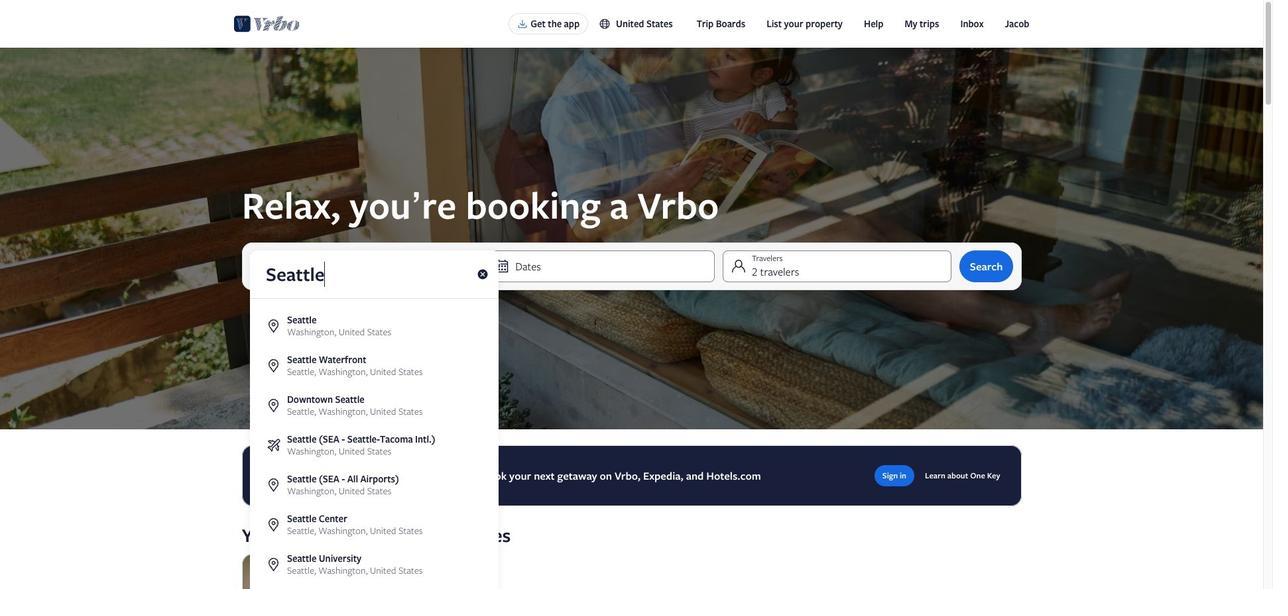Task type: locate. For each thing, give the bounding box(es) containing it.
small image
[[599, 18, 611, 30]]

Save Sonder at East 5th | One-Bedroom Apartment w/ Juliet Balcony to a trip checkbox
[[360, 562, 381, 584]]

Going to text field
[[250, 251, 498, 298]]

main content
[[0, 48, 1263, 590]]

dining image
[[242, 554, 389, 590]]

clear going to image
[[476, 269, 488, 281]]



Task type: describe. For each thing, give the bounding box(es) containing it.
download the app button image
[[518, 19, 528, 29]]

vrbo logo image
[[234, 13, 300, 34]]

wizard region
[[0, 48, 1263, 590]]



Task type: vqa. For each thing, say whether or not it's contained in the screenshot.
Show next image for Posh Townhome in Beautiful Lake Claire
no



